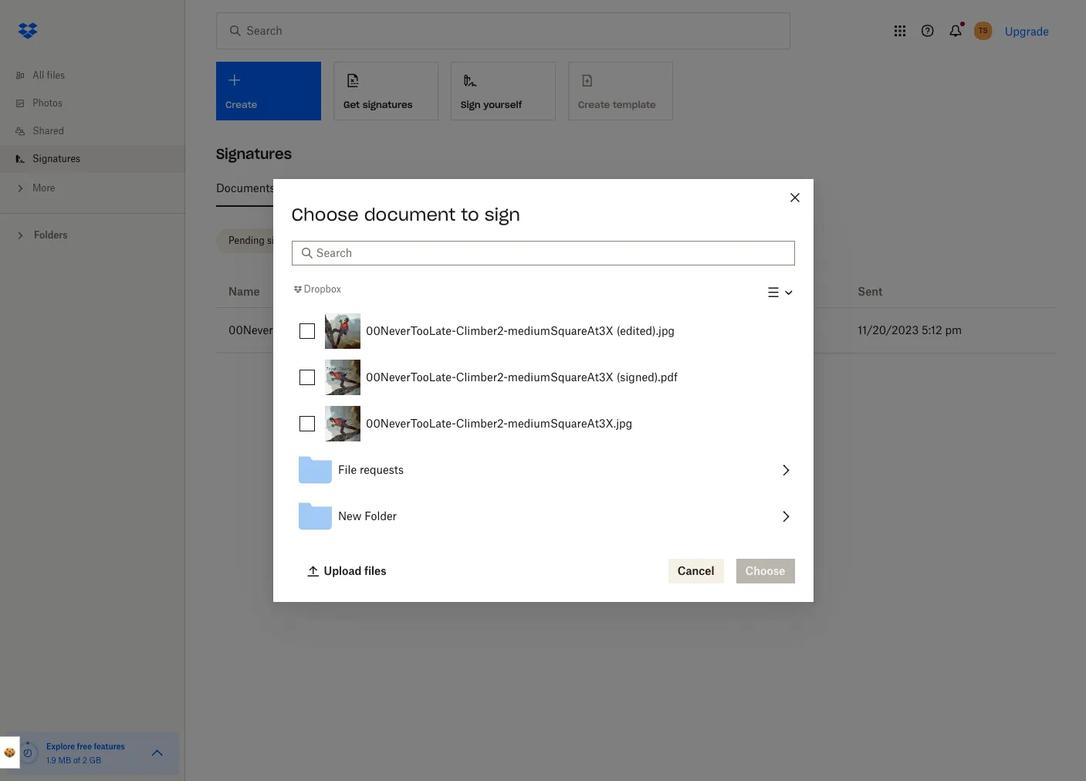 Task type: locate. For each thing, give the bounding box(es) containing it.
sign yourself button
[[451, 62, 556, 120]]

explore
[[46, 742, 75, 751]]

signatures up documents
[[216, 145, 292, 163]]

mediumsquareat3x down 00nevertoolate-climber2-mediumsquareat3x (edited).jpg "button"
[[508, 371, 613, 384]]

0 horizontal spatial signed
[[497, 235, 528, 246]]

0 horizontal spatial signatures
[[32, 153, 80, 164]]

files inside all files link
[[47, 70, 65, 81]]

signatures
[[216, 145, 292, 163], [32, 153, 80, 164]]

file requests button
[[292, 447, 795, 494]]

1 horizontal spatial signature
[[412, 235, 454, 246]]

pending up 'name'
[[229, 235, 265, 246]]

5:12
[[922, 324, 943, 337]]

1 horizontal spatial signed
[[672, 324, 704, 336]]

signature down choose
[[267, 235, 309, 246]]

cancel
[[678, 565, 715, 578]]

more
[[32, 182, 55, 194]]

upgrade
[[1005, 24, 1049, 37]]

00nevertoolate- inside 00nevertoolate-climber2-mediumsquareat3x (edited).jpg "button"
[[366, 325, 456, 338]]

pending your signature
[[352, 235, 454, 246]]

choose document to sign
[[292, 204, 520, 225]]

files right upload
[[364, 565, 387, 578]]

mediumsquareat3x left (signed) on the top left
[[371, 324, 476, 337]]

pending left your
[[352, 235, 388, 246]]

signed down sign in the left of the page
[[497, 235, 528, 246]]

pending inside "button"
[[352, 235, 388, 246]]

2
[[83, 756, 87, 765]]

signed up '(signed).pdf'
[[672, 324, 704, 336]]

11/20/2023 5:12 pm
[[858, 324, 962, 337]]

file requests
[[338, 464, 403, 477]]

folders button
[[0, 223, 185, 246]]

of
[[73, 756, 80, 765]]

00nevertoolate-climber2-mediumsquareat3x (edited).jpg
[[366, 325, 675, 338]]

shared
[[32, 125, 64, 137]]

pending
[[229, 235, 265, 246], [352, 235, 388, 246]]

pending for pending your signature
[[352, 235, 388, 246]]

shared link
[[12, 117, 185, 145]]

all files
[[32, 70, 65, 81]]

photos
[[32, 97, 63, 109]]

00nevertoolate-climber2-mediumsquareat3x.jpg
[[366, 417, 632, 430]]

0 horizontal spatial pending
[[229, 235, 265, 246]]

column header
[[648, 276, 846, 307]]

declined button
[[567, 229, 643, 253]]

more image
[[12, 181, 28, 196]]

files inside upload files button
[[364, 565, 387, 578]]

climber2- down dropbox
[[319, 324, 371, 337]]

row group containing 00nevertoolate-climber2-mediumsquareat3x (edited).jpg
[[292, 308, 795, 540]]

00nevertoolate- inside 00nevertoolate-climber2-mediumsquareat3x (signed).pdf button
[[366, 371, 456, 384]]

table
[[216, 276, 1056, 354]]

2 row from the top
[[216, 308, 1056, 354]]

0 horizontal spatial files
[[47, 70, 65, 81]]

climber2- inside 00nevertoolate-climber2-mediumsquareat3x (signed).pdf button
[[456, 371, 508, 384]]

your
[[390, 235, 410, 246]]

1 horizontal spatial files
[[364, 565, 387, 578]]

canceled
[[661, 235, 703, 246]]

0 vertical spatial files
[[47, 70, 65, 81]]

climber2- up '00nevertoolate-climber2-mediumsquareat3x (signed).pdf'
[[456, 325, 508, 338]]

climber2- for 00nevertoolate-climber2-mediumsquareat3x (edited).jpg
[[456, 325, 508, 338]]

signature right your
[[412, 235, 454, 246]]

climber2- up 00nevertoolate-climber2-mediumsquareat3x.jpg
[[456, 371, 508, 384]]

signature
[[267, 235, 309, 246], [412, 235, 454, 246]]

tab
[[288, 170, 341, 207]]

row group
[[292, 308, 795, 540]]

climber2- inside 00nevertoolate-climber2-mediumsquareat3x.jpg button
[[456, 417, 508, 430]]

1 vertical spatial files
[[364, 565, 387, 578]]

signatures down shared
[[32, 153, 80, 164]]

mediumsquareat3x up 00nevertoolate-climber2-mediumsquareat3x (signed).pdf button
[[508, 325, 613, 338]]

climber2-
[[319, 324, 371, 337], [456, 325, 508, 338], [456, 371, 508, 384], [456, 417, 508, 430]]

list
[[0, 53, 185, 213]]

pending inside button
[[229, 235, 265, 246]]

cancel button
[[669, 559, 724, 584]]

signature inside button
[[267, 235, 309, 246]]

files right all
[[47, 70, 65, 81]]

folder
[[364, 510, 397, 523]]

00nevertoolate- for 00nevertoolate-climber2-mediumsquareat3x (edited).jpg
[[366, 325, 456, 338]]

column header inside row
[[648, 276, 846, 307]]

signatures list item
[[0, 145, 185, 173]]

sign
[[461, 99, 481, 110]]

1 pending from the left
[[229, 235, 265, 246]]

sent button
[[858, 283, 883, 301]]

signatures link
[[12, 145, 185, 173]]

1.9
[[46, 756, 56, 765]]

00nevertoolate-
[[229, 324, 319, 337], [366, 325, 456, 338], [366, 371, 456, 384], [366, 417, 456, 430]]

climber2- down '00nevertoolate-climber2-mediumsquareat3x (signed).pdf'
[[456, 417, 508, 430]]

00nevertoolate-climber2-mediumsquareat3x (edited).jpg button
[[319, 308, 795, 355]]

get signatures
[[344, 99, 413, 110]]

row up '(signed).pdf'
[[216, 308, 1056, 354]]

mediumsquareat3x inside "button"
[[508, 325, 613, 338]]

signed
[[497, 235, 528, 246], [672, 324, 704, 336]]

new folder button
[[292, 494, 795, 540]]

mb
[[58, 756, 71, 765]]

0 horizontal spatial signature
[[267, 235, 309, 246]]

files
[[47, 70, 65, 81], [364, 565, 387, 578]]

pending for pending signature
[[229, 235, 265, 246]]

all
[[32, 70, 44, 81]]

1 vertical spatial signed
[[672, 324, 704, 336]]

dropbox link
[[292, 282, 341, 298]]

documents tab
[[216, 170, 275, 207]]

sign yourself
[[461, 99, 522, 110]]

(signed).pdf
[[616, 371, 678, 384]]

signatures
[[363, 99, 413, 110]]

climber2- inside 00nevertoolate-climber2-mediumsquareat3x (edited).jpg "button"
[[456, 325, 508, 338]]

1 horizontal spatial pending
[[352, 235, 388, 246]]

canceled button
[[649, 229, 727, 253]]

row
[[216, 276, 1056, 308], [216, 308, 1056, 354]]

1 row from the top
[[216, 276, 1056, 308]]

upload files button
[[298, 559, 396, 584]]

00nevertoolate- inside 00nevertoolate-climber2-mediumsquareat3x.jpg button
[[366, 417, 456, 430]]

row up '(edited).jpg'
[[216, 276, 1056, 308]]

00nevertoolate-climber2-mediumsquareat3x (signed)
[[229, 324, 521, 337]]

pm
[[946, 324, 962, 337]]

mediumsquareat3x
[[371, 324, 476, 337], [508, 325, 613, 338], [508, 371, 613, 384]]

folders
[[34, 229, 68, 241]]

mediumsquareat3x inside button
[[508, 371, 613, 384]]

1 signature from the left
[[267, 235, 309, 246]]

climber2- for 00nevertoolate-climber2-mediumsquareat3x.jpg
[[456, 417, 508, 430]]

all files link
[[12, 62, 185, 90]]

2 pending from the left
[[352, 235, 388, 246]]

2 signature from the left
[[412, 235, 454, 246]]

00nevertoolate- for 00nevertoolate-climber2-mediumsquareat3x.jpg
[[366, 417, 456, 430]]



Task type: describe. For each thing, give the bounding box(es) containing it.
pending signature
[[229, 235, 309, 246]]

declined
[[579, 235, 618, 246]]

yourself
[[484, 99, 522, 110]]

mediumsquareat3x for (edited).jpg
[[508, 325, 613, 338]]

documents
[[216, 181, 275, 195]]

list containing all files
[[0, 53, 185, 213]]

00nevertoolate- for 00nevertoolate-climber2-mediumsquareat3x (signed).pdf
[[366, 371, 456, 384]]

photos link
[[12, 90, 185, 117]]

row containing 00nevertoolate-climber2-mediumsquareat3x (signed)
[[216, 308, 1056, 354]]

document
[[364, 204, 456, 225]]

pending your signature button
[[339, 229, 478, 253]]

00nevertoolate-climber2-mediumsquareat3x (signed).pdf button
[[319, 355, 795, 401]]

dropbox image
[[12, 15, 43, 46]]

upload
[[324, 565, 362, 578]]

row containing name
[[216, 276, 1056, 308]]

features
[[94, 742, 125, 751]]

1
[[540, 236, 544, 246]]

documents tab list
[[216, 170, 1056, 207]]

get
[[344, 99, 360, 110]]

gb
[[89, 756, 101, 765]]

upgrade link
[[1005, 24, 1049, 37]]

explore free features 1.9 mb of 2 gb
[[46, 742, 125, 765]]

mediumsquareat3x.jpg
[[508, 417, 632, 430]]

(edited).jpg
[[616, 325, 675, 338]]

row group inside choose document to sign dialog
[[292, 308, 795, 540]]

climber2- for 00nevertoolate-climber2-mediumsquareat3x (signed).pdf
[[456, 371, 508, 384]]

11/20/2023
[[858, 324, 919, 337]]

mediumsquareat3x for (signed)
[[371, 324, 476, 337]]

Search text field
[[316, 245, 786, 262]]

00nevertoolate- for 00nevertoolate-climber2-mediumsquareat3x (signed)
[[229, 324, 319, 337]]

name button
[[229, 283, 260, 301]]

1 horizontal spatial signatures
[[216, 145, 292, 163]]

signatures inside list item
[[32, 153, 80, 164]]

0 vertical spatial signed
[[497, 235, 528, 246]]

table containing name
[[216, 276, 1056, 354]]

sent
[[858, 285, 883, 298]]

name
[[229, 285, 260, 298]]

files for upload files
[[364, 565, 387, 578]]

requests
[[359, 464, 403, 477]]

signature inside "button"
[[412, 235, 454, 246]]

dropbox
[[304, 284, 341, 295]]

upload files
[[324, 565, 387, 578]]

choose
[[292, 204, 359, 225]]

file
[[338, 464, 356, 477]]

00nevertoolate-climber2-mediumsquareat3x (signed).pdf
[[366, 371, 678, 384]]

sign
[[485, 204, 520, 225]]

new folder
[[338, 510, 397, 523]]

mediumsquareat3x for (signed).pdf
[[508, 371, 613, 384]]

signed inside button
[[672, 324, 704, 336]]

pending signature button
[[216, 229, 333, 253]]

new
[[338, 510, 361, 523]]

00nevertoolate-climber2-mediumsquareat3x.jpg button
[[319, 401, 795, 447]]

quota usage element
[[15, 741, 40, 766]]

files for all files
[[47, 70, 65, 81]]

climber2- for 00nevertoolate-climber2-mediumsquareat3x (signed)
[[319, 324, 371, 337]]

free
[[77, 742, 92, 751]]

signed button
[[660, 318, 730, 343]]

choose document to sign dialog
[[273, 179, 814, 602]]

to
[[461, 204, 479, 225]]

(signed)
[[479, 324, 521, 337]]

get signatures button
[[334, 62, 439, 120]]



Task type: vqa. For each thing, say whether or not it's contained in the screenshot.
All files's files
yes



